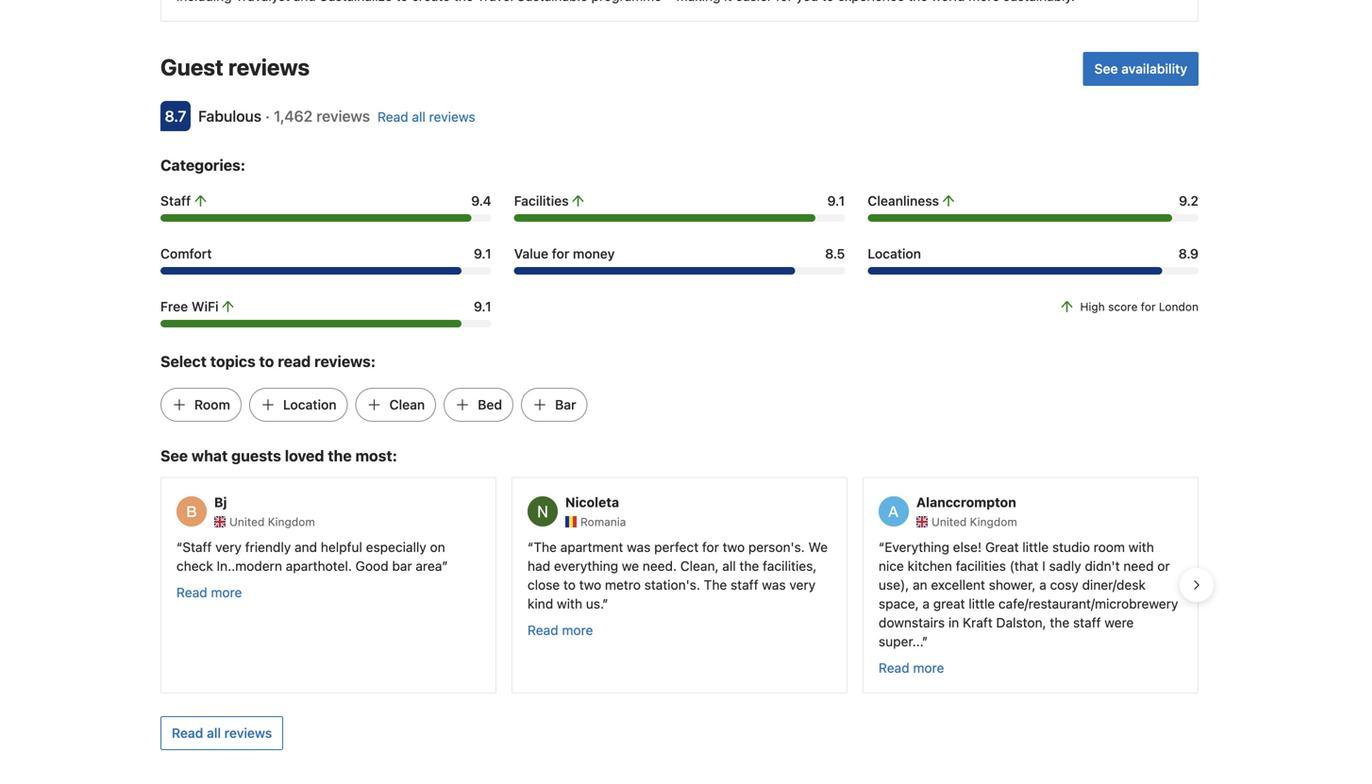 Task type: vqa. For each thing, say whether or not it's contained in the screenshot.
KITCHEN
yes



Task type: locate. For each thing, give the bounding box(es) containing it.
1 horizontal spatial kingdom
[[970, 516, 1018, 529]]

2 horizontal spatial "
[[879, 540, 885, 555]]

kingdom up great
[[970, 516, 1018, 529]]

0 horizontal spatial "
[[177, 540, 183, 555]]

staff down person's.
[[731, 577, 759, 593]]

2 vertical spatial for
[[703, 540, 720, 555]]

everything
[[554, 559, 619, 574]]

check
[[177, 559, 213, 574]]

the down clean,
[[704, 577, 727, 593]]

staff inside " everything else! great little studio room with nice kitchen facilities (that i sadly didn't need or use), an excellent shower, a cosy diner/desk space, a great little cafe/restaurant/microbrewery downstairs in kraft dalston, the staff were super...
[[1074, 615, 1102, 631]]

2 horizontal spatial the
[[1050, 615, 1070, 631]]

1 horizontal spatial united kingdom
[[932, 516, 1018, 529]]

see inside button
[[1095, 61, 1119, 76]]

0 horizontal spatial staff
[[731, 577, 759, 593]]

to down everything
[[564, 577, 576, 593]]

1 horizontal spatial with
[[1129, 540, 1155, 555]]

in
[[949, 615, 960, 631]]

to
[[259, 353, 274, 371], [564, 577, 576, 593]]

0 vertical spatial read more
[[177, 585, 242, 601]]

0 vertical spatial staff
[[731, 577, 759, 593]]

1 vertical spatial more
[[562, 623, 593, 638]]

for right score
[[1142, 300, 1156, 313]]

1 horizontal spatial was
[[762, 577, 786, 593]]

little up 'kraft'
[[969, 596, 995, 612]]

1 united kingdom from the left
[[229, 516, 315, 529]]

us.
[[586, 596, 603, 612]]

1 horizontal spatial staff
[[1074, 615, 1102, 631]]

the down cafe/restaurant/microbrewery
[[1050, 615, 1070, 631]]

see availability
[[1095, 61, 1188, 76]]

1 vertical spatial "
[[603, 596, 609, 612]]

1 horizontal spatial united kingdom image
[[917, 516, 928, 528]]

friendly
[[245, 540, 291, 555]]

0 horizontal spatial read all reviews
[[172, 726, 272, 741]]

1 vertical spatial two
[[580, 577, 602, 593]]

0 vertical spatial "
[[442, 559, 448, 574]]

two left person's.
[[723, 540, 745, 555]]

more down in..modern on the left of the page
[[211, 585, 242, 601]]

3 " from the left
[[879, 540, 885, 555]]

8.5
[[826, 246, 846, 261]]

" for " everything else! great little studio room with nice kitchen facilities (that i sadly didn't need or use), an excellent shower, a cosy diner/desk space, a great little cafe/restaurant/microbrewery downstairs in kraft dalston, the staff were super...
[[879, 540, 885, 555]]

united for very
[[229, 516, 265, 529]]

2 horizontal spatial more
[[914, 660, 945, 676]]

" for close
[[603, 596, 609, 612]]

9.1
[[828, 193, 846, 209], [474, 246, 492, 261], [474, 299, 492, 314]]

0 vertical spatial see
[[1095, 61, 1119, 76]]

2 vertical spatial more
[[914, 660, 945, 676]]

to inside " the apartment was perfect for two person's. we had everything we need. clean, all the facilities, close to two metro station's. the staff was very kind with us.
[[564, 577, 576, 593]]

little up 'i'
[[1023, 540, 1049, 555]]

value for money 8.5 meter
[[514, 267, 846, 275]]

0 horizontal spatial more
[[211, 585, 242, 601]]

2 horizontal spatial for
[[1142, 300, 1156, 313]]

1 vertical spatial 9.1
[[474, 246, 492, 261]]

united kingdom down alanccrompton
[[932, 516, 1018, 529]]

with
[[1129, 540, 1155, 555], [557, 596, 583, 612]]

united down alanccrompton
[[932, 516, 967, 529]]

1 horizontal spatial for
[[703, 540, 720, 555]]

" down downstairs
[[923, 634, 928, 650]]

" up had
[[528, 540, 534, 555]]

we
[[622, 559, 639, 574]]

a down an
[[923, 596, 930, 612]]

see what guests loved the most:
[[161, 447, 398, 465]]

two
[[723, 540, 745, 555], [580, 577, 602, 593]]

for up clean,
[[703, 540, 720, 555]]

0 vertical spatial the
[[328, 447, 352, 465]]

more for " staff very friendly and helpful especially on check in..modern aparthotel. good bar area "
[[211, 585, 242, 601]]

2 united kingdom from the left
[[932, 516, 1018, 529]]

1 vertical spatial all
[[723, 559, 736, 574]]

read more down super...
[[879, 660, 945, 676]]

kingdom
[[268, 516, 315, 529], [970, 516, 1018, 529]]

united kingdom
[[229, 516, 315, 529], [932, 516, 1018, 529]]

9.1 for comfort
[[474, 246, 492, 261]]

for inside " the apartment was perfect for two person's. we had everything we need. clean, all the facilities, close to two metro station's. the staff was very kind with us.
[[703, 540, 720, 555]]

(that
[[1010, 559, 1039, 574]]

2 vertical spatial all
[[207, 726, 221, 741]]

0 horizontal spatial very
[[215, 540, 242, 555]]

0 vertical spatial location
[[868, 246, 922, 261]]

0 horizontal spatial united
[[229, 516, 265, 529]]

1 horizontal spatial the
[[740, 559, 760, 574]]

value
[[514, 246, 549, 261]]

the right loved
[[328, 447, 352, 465]]

1 vertical spatial the
[[740, 559, 760, 574]]

read more for " everything else! great little studio room with nice kitchen facilities (that i sadly didn't need or use), an excellent shower, a cosy diner/desk space, a great little cafe/restaurant/microbrewery downstairs in kraft dalston, the staff were super...
[[879, 660, 945, 676]]

location down read
[[283, 397, 337, 413]]

room
[[195, 397, 230, 413]]

1 vertical spatial read more
[[528, 623, 593, 638]]

had
[[528, 559, 551, 574]]

1 vertical spatial with
[[557, 596, 583, 612]]

and
[[295, 540, 317, 555]]

more down us.
[[562, 623, 593, 638]]

0 vertical spatial more
[[211, 585, 242, 601]]

0 vertical spatial read more button
[[177, 584, 242, 602]]

fabulous
[[198, 107, 262, 125]]

united for else!
[[932, 516, 967, 529]]

area
[[416, 559, 442, 574]]

2 vertical spatial read more
[[879, 660, 945, 676]]

" for use),
[[923, 634, 928, 650]]

0 vertical spatial was
[[627, 540, 651, 555]]

1 horizontal spatial to
[[564, 577, 576, 593]]

" up check on the bottom
[[177, 540, 183, 555]]

read more button down super...
[[879, 659, 945, 678]]

0 vertical spatial all
[[412, 109, 426, 125]]

shower,
[[989, 577, 1036, 593]]

1 vertical spatial very
[[790, 577, 816, 593]]

very
[[215, 540, 242, 555], [790, 577, 816, 593]]

staff down cafe/restaurant/microbrewery
[[1074, 615, 1102, 631]]

read more down check on the bottom
[[177, 585, 242, 601]]

a
[[1040, 577, 1047, 593], [923, 596, 930, 612]]

" up nice
[[879, 540, 885, 555]]

read all reviews inside button
[[172, 726, 272, 741]]

two up us.
[[580, 577, 602, 593]]

0 vertical spatial for
[[552, 246, 570, 261]]

sadly
[[1050, 559, 1082, 574]]

kingdom for friendly
[[268, 516, 315, 529]]

all
[[412, 109, 426, 125], [723, 559, 736, 574], [207, 726, 221, 741]]

was down facilities,
[[762, 577, 786, 593]]

0 horizontal spatial location
[[283, 397, 337, 413]]

more down super...
[[914, 660, 945, 676]]

" staff very friendly and helpful especially on check in..modern aparthotel. good bar area "
[[177, 540, 448, 574]]

" inside " the apartment was perfect for two person's. we had everything we need. clean, all the facilities, close to two metro station's. the staff was very kind with us.
[[528, 540, 534, 555]]

1 vertical spatial the
[[704, 577, 727, 593]]

2 horizontal spatial "
[[923, 634, 928, 650]]

staff
[[731, 577, 759, 593], [1074, 615, 1102, 631]]

" for " staff very friendly and helpful especially on check in..modern aparthotel. good bar area "
[[177, 540, 183, 555]]

1 vertical spatial was
[[762, 577, 786, 593]]

reviews inside read all reviews button
[[224, 726, 272, 741]]

little
[[1023, 540, 1049, 555], [969, 596, 995, 612]]

station's.
[[645, 577, 701, 593]]

select topics to read reviews:
[[161, 353, 376, 371]]

0 vertical spatial with
[[1129, 540, 1155, 555]]

nice
[[879, 559, 905, 574]]

0 horizontal spatial united kingdom image
[[214, 516, 226, 528]]

0 horizontal spatial with
[[557, 596, 583, 612]]

super...
[[879, 634, 923, 650]]

2 kingdom from the left
[[970, 516, 1018, 529]]

0 vertical spatial 9.1
[[828, 193, 846, 209]]

all inside button
[[207, 726, 221, 741]]

kingdom up and
[[268, 516, 315, 529]]

what
[[192, 447, 228, 465]]

1 horizontal spatial a
[[1040, 577, 1047, 593]]

staff down 'review categories' element
[[161, 193, 191, 209]]

location down cleanliness
[[868, 246, 922, 261]]

review categories element
[[161, 154, 246, 176]]

see left availability
[[1095, 61, 1119, 76]]

cleanliness
[[868, 193, 940, 209]]

1 vertical spatial staff
[[183, 540, 212, 555]]

1 horizontal spatial "
[[603, 596, 609, 612]]

0 vertical spatial read all reviews
[[378, 109, 476, 125]]

free wifi
[[161, 299, 219, 314]]

0 horizontal spatial see
[[161, 447, 188, 465]]

read more button down kind
[[528, 621, 593, 640]]

very up in..modern on the left of the page
[[215, 540, 242, 555]]

1 united from the left
[[229, 516, 265, 529]]

more
[[211, 585, 242, 601], [562, 623, 593, 638], [914, 660, 945, 676]]

2 united kingdom image from the left
[[917, 516, 928, 528]]

" down metro
[[603, 596, 609, 612]]

0 horizontal spatial read more button
[[177, 584, 242, 602]]

" inside " everything else! great little studio room with nice kitchen facilities (that i sadly didn't need or use), an excellent shower, a cosy diner/desk space, a great little cafe/restaurant/microbrewery downstairs in kraft dalston, the staff were super...
[[879, 540, 885, 555]]

or
[[1158, 559, 1171, 574]]

with inside " the apartment was perfect for two person's. we had everything we need. clean, all the facilities, close to two metro station's. the staff was very kind with us.
[[557, 596, 583, 612]]

see availability button
[[1084, 52, 1199, 86]]

" down on
[[442, 559, 448, 574]]

a down 'i'
[[1040, 577, 1047, 593]]

0 vertical spatial two
[[723, 540, 745, 555]]

facilities 9.1 meter
[[514, 214, 846, 222]]

staff 9.4 meter
[[161, 214, 492, 222]]

" inside " staff very friendly and helpful especially on check in..modern aparthotel. good bar area "
[[442, 559, 448, 574]]

see left what
[[161, 447, 188, 465]]

"
[[177, 540, 183, 555], [528, 540, 534, 555], [879, 540, 885, 555]]

was up we
[[627, 540, 651, 555]]

cleanliness 9.2 meter
[[868, 214, 1199, 222]]

0 vertical spatial very
[[215, 540, 242, 555]]

united kingdom image
[[214, 516, 226, 528], [917, 516, 928, 528]]

1 horizontal spatial read more
[[528, 623, 593, 638]]

with left us.
[[557, 596, 583, 612]]

9.1 for free wifi
[[474, 299, 492, 314]]

see for see availability
[[1095, 61, 1119, 76]]

read more button down check on the bottom
[[177, 584, 242, 602]]

0 horizontal spatial a
[[923, 596, 930, 612]]

facilities,
[[763, 559, 817, 574]]

was
[[627, 540, 651, 555], [762, 577, 786, 593]]

2 vertical spatial 9.1
[[474, 299, 492, 314]]

2 united from the left
[[932, 516, 967, 529]]

all inside " the apartment was perfect for two person's. we had everything we need. clean, all the facilities, close to two metro station's. the staff was very kind with us.
[[723, 559, 736, 574]]

in..modern
[[217, 559, 282, 574]]

the down person's.
[[740, 559, 760, 574]]

1 horizontal spatial read more button
[[528, 621, 593, 640]]

1 horizontal spatial two
[[723, 540, 745, 555]]

free wifi 9.1 meter
[[161, 320, 492, 328]]

2 " from the left
[[528, 540, 534, 555]]

1 horizontal spatial very
[[790, 577, 816, 593]]

romania image
[[566, 516, 577, 528]]

nicoleta
[[566, 495, 620, 510]]

united kingdom image down the bj
[[214, 516, 226, 528]]

2 vertical spatial read more button
[[879, 659, 945, 678]]

staff
[[161, 193, 191, 209], [183, 540, 212, 555]]

metro
[[605, 577, 641, 593]]

0 horizontal spatial for
[[552, 246, 570, 261]]

0 horizontal spatial "
[[442, 559, 448, 574]]

reviews
[[228, 54, 310, 80], [317, 107, 370, 125], [429, 109, 476, 125], [224, 726, 272, 741]]

high
[[1081, 300, 1106, 313]]

1 vertical spatial to
[[564, 577, 576, 593]]

0 horizontal spatial all
[[207, 726, 221, 741]]

united kingdom up friendly
[[229, 516, 315, 529]]

very down facilities,
[[790, 577, 816, 593]]

"
[[442, 559, 448, 574], [603, 596, 609, 612], [923, 634, 928, 650]]

read more button
[[177, 584, 242, 602], [528, 621, 593, 640], [879, 659, 945, 678]]

an
[[913, 577, 928, 593]]

kingdom for great
[[970, 516, 1018, 529]]

2 vertical spatial the
[[1050, 615, 1070, 631]]

need
[[1124, 559, 1154, 574]]

comfort 9.1 meter
[[161, 267, 492, 275]]

see for see what guests loved the most:
[[161, 447, 188, 465]]

1 vertical spatial little
[[969, 596, 995, 612]]

read more for " the apartment was perfect for two person's. we had everything we need. clean, all the facilities, close to two metro station's. the staff was very kind with us.
[[528, 623, 593, 638]]

1 united kingdom image from the left
[[214, 516, 226, 528]]

location
[[868, 246, 922, 261], [283, 397, 337, 413]]

1 horizontal spatial see
[[1095, 61, 1119, 76]]

for right value
[[552, 246, 570, 261]]

1 vertical spatial staff
[[1074, 615, 1102, 631]]

the up had
[[534, 540, 557, 555]]

guest reviews element
[[161, 52, 1076, 82]]

united up friendly
[[229, 516, 265, 529]]

read for the apartment was perfect for two person's. we had everything we need. clean, all the facilities, close to two metro station's. the staff was very kind with us.
[[528, 623, 559, 638]]

read
[[278, 353, 311, 371]]

romania
[[581, 516, 626, 529]]

2 horizontal spatial read more button
[[879, 659, 945, 678]]

with up need
[[1129, 540, 1155, 555]]

1 vertical spatial read all reviews
[[172, 726, 272, 741]]

1 horizontal spatial more
[[562, 623, 593, 638]]

0 horizontal spatial kingdom
[[268, 516, 315, 529]]

0 horizontal spatial was
[[627, 540, 651, 555]]

1 horizontal spatial "
[[528, 540, 534, 555]]

1 " from the left
[[177, 540, 183, 555]]

united kingdom image up everything
[[917, 516, 928, 528]]

0 vertical spatial to
[[259, 353, 274, 371]]

cosy
[[1051, 577, 1079, 593]]

2 horizontal spatial read more
[[879, 660, 945, 676]]

0 vertical spatial little
[[1023, 540, 1049, 555]]

0 horizontal spatial united kingdom
[[229, 516, 315, 529]]

·
[[266, 107, 270, 125]]

0 horizontal spatial little
[[969, 596, 995, 612]]

great
[[934, 596, 966, 612]]

1 vertical spatial a
[[923, 596, 930, 612]]

to left read
[[259, 353, 274, 371]]

1 horizontal spatial united
[[932, 516, 967, 529]]

alanccrompton
[[917, 495, 1017, 510]]

staff up check on the bottom
[[183, 540, 212, 555]]

2 horizontal spatial all
[[723, 559, 736, 574]]

" the apartment was perfect for two person's. we had everything we need. clean, all the facilities, close to two metro station's. the staff was very kind with us.
[[528, 540, 828, 612]]

read all reviews
[[378, 109, 476, 125], [172, 726, 272, 741]]

read more down kind
[[528, 623, 593, 638]]

" inside " staff very friendly and helpful especially on check in..modern aparthotel. good bar area "
[[177, 540, 183, 555]]

1 kingdom from the left
[[268, 516, 315, 529]]



Task type: describe. For each thing, give the bounding box(es) containing it.
staff inside " the apartment was perfect for two person's. we had everything we need. clean, all the facilities, close to two metro station's. the staff was very kind with us.
[[731, 577, 759, 593]]

aparthotel.
[[286, 559, 352, 574]]

more for " the apartment was perfect for two person's. we had everything we need. clean, all the facilities, close to two metro station's. the staff was very kind with us.
[[562, 623, 593, 638]]

i
[[1043, 559, 1046, 574]]

loved
[[285, 447, 324, 465]]

1,462
[[274, 107, 313, 125]]

this is a carousel with rotating slides. it displays featured reviews of the property. use next and previous buttons to navigate. region
[[145, 470, 1214, 702]]

read more button for staff very friendly and helpful especially on check in..modern aparthotel. good bar area
[[177, 584, 242, 602]]

0 horizontal spatial to
[[259, 353, 274, 371]]

1 vertical spatial for
[[1142, 300, 1156, 313]]

kind
[[528, 596, 554, 612]]

9.1 for facilities
[[828, 193, 846, 209]]

downstairs
[[879, 615, 945, 631]]

we
[[809, 540, 828, 555]]

with inside " everything else! great little studio room with nice kitchen facilities (that i sadly didn't need or use), an excellent shower, a cosy diner/desk space, a great little cafe/restaurant/microbrewery downstairs in kraft dalston, the staff were super...
[[1129, 540, 1155, 555]]

close
[[528, 577, 560, 593]]

good
[[356, 559, 389, 574]]

value for money
[[514, 246, 615, 261]]

high score for london
[[1081, 300, 1199, 313]]

money
[[573, 246, 615, 261]]

1 vertical spatial location
[[283, 397, 337, 413]]

1 horizontal spatial all
[[412, 109, 426, 125]]

london
[[1160, 300, 1199, 313]]

1 horizontal spatial little
[[1023, 540, 1049, 555]]

9.2
[[1180, 193, 1199, 209]]

the inside " everything else! great little studio room with nice kitchen facilities (that i sadly didn't need or use), an excellent shower, a cosy diner/desk space, a great little cafe/restaurant/microbrewery downstairs in kraft dalston, the staff were super...
[[1050, 615, 1070, 631]]

read more for " staff very friendly and helpful especially on check in..modern aparthotel. good bar area "
[[177, 585, 242, 601]]

kitchen
[[908, 559, 953, 574]]

topics
[[210, 353, 256, 371]]

perfect
[[655, 540, 699, 555]]

" everything else! great little studio room with nice kitchen facilities (that i sadly didn't need or use), an excellent shower, a cosy diner/desk space, a great little cafe/restaurant/microbrewery downstairs in kraft dalston, the staff were super...
[[879, 540, 1179, 650]]

reviews inside guest reviews element
[[228, 54, 310, 80]]

1 horizontal spatial the
[[704, 577, 727, 593]]

read for everything else! great little studio room with nice kitchen facilities (that i sadly didn't need or use), an excellent shower, a cosy diner/desk space, a great little cafe/restaurant/microbrewery downstairs in kraft dalston, the staff were super...
[[879, 660, 910, 676]]

use),
[[879, 577, 910, 593]]

wifi
[[192, 299, 219, 314]]

studio
[[1053, 540, 1091, 555]]

8.9
[[1179, 246, 1199, 261]]

diner/desk
[[1083, 577, 1146, 593]]

fabulous · 1,462 reviews
[[198, 107, 370, 125]]

8.7
[[165, 107, 186, 125]]

were
[[1105, 615, 1135, 631]]

clean,
[[681, 559, 719, 574]]

excellent
[[932, 577, 986, 593]]

helpful
[[321, 540, 363, 555]]

guest
[[161, 54, 224, 80]]

1 horizontal spatial read all reviews
[[378, 109, 476, 125]]

most:
[[356, 447, 398, 465]]

bed
[[478, 397, 502, 413]]

especially
[[366, 540, 427, 555]]

kraft
[[963, 615, 993, 631]]

9.4
[[471, 193, 492, 209]]

bar
[[392, 559, 412, 574]]

guest reviews
[[161, 54, 310, 80]]

space,
[[879, 596, 919, 612]]

great
[[986, 540, 1020, 555]]

apartment
[[561, 540, 624, 555]]

" for " the apartment was perfect for two person's. we had everything we need. clean, all the facilities, close to two metro station's. the staff was very kind with us.
[[528, 540, 534, 555]]

scored 8.7 element
[[161, 101, 191, 131]]

comfort
[[161, 246, 212, 261]]

need.
[[643, 559, 677, 574]]

1 horizontal spatial location
[[868, 246, 922, 261]]

bj
[[214, 495, 227, 510]]

select
[[161, 353, 207, 371]]

united kingdom image for alanccrompton
[[917, 516, 928, 528]]

else!
[[953, 540, 982, 555]]

0 vertical spatial staff
[[161, 193, 191, 209]]

didn't
[[1085, 559, 1121, 574]]

bar
[[555, 397, 577, 413]]

everything
[[885, 540, 950, 555]]

staff inside " staff very friendly and helpful especially on check in..modern aparthotel. good bar area "
[[183, 540, 212, 555]]

on
[[430, 540, 445, 555]]

location 8.9 meter
[[868, 267, 1199, 275]]

person's.
[[749, 540, 805, 555]]

read more button for the apartment was perfect for two person's. we had everything we need. clean, all the facilities, close to two metro station's. the staff was very kind with us.
[[528, 621, 593, 640]]

cafe/restaurant/microbrewery
[[999, 596, 1179, 612]]

facilities
[[956, 559, 1007, 574]]

0 horizontal spatial the
[[534, 540, 557, 555]]

united kingdom for great
[[932, 516, 1018, 529]]

united kingdom image for bj
[[214, 516, 226, 528]]

availability
[[1122, 61, 1188, 76]]

score
[[1109, 300, 1138, 313]]

0 vertical spatial a
[[1040, 577, 1047, 593]]

read for staff very friendly and helpful especially on check in..modern aparthotel. good bar area
[[177, 585, 207, 601]]

guests
[[232, 447, 281, 465]]

very inside " the apartment was perfect for two person's. we had everything we need. clean, all the facilities, close to two metro station's. the staff was very kind with us.
[[790, 577, 816, 593]]

rated fabulous element
[[198, 107, 262, 125]]

clean
[[390, 397, 425, 413]]

united kingdom for friendly
[[229, 516, 315, 529]]

more for " everything else! great little studio room with nice kitchen facilities (that i sadly didn't need or use), an excellent shower, a cosy diner/desk space, a great little cafe/restaurant/microbrewery downstairs in kraft dalston, the staff were super...
[[914, 660, 945, 676]]

categories:
[[161, 156, 246, 174]]

0 horizontal spatial two
[[580, 577, 602, 593]]

room
[[1094, 540, 1126, 555]]

read inside button
[[172, 726, 203, 741]]

reviews:
[[314, 353, 376, 371]]

very inside " staff very friendly and helpful especially on check in..modern aparthotel. good bar area "
[[215, 540, 242, 555]]

the inside " the apartment was perfect for two person's. we had everything we need. clean, all the facilities, close to two metro station's. the staff was very kind with us.
[[740, 559, 760, 574]]

dalston,
[[997, 615, 1047, 631]]

0 horizontal spatial the
[[328, 447, 352, 465]]

read all reviews button
[[161, 717, 283, 751]]

read more button for everything else! great little studio room with nice kitchen facilities (that i sadly didn't need or use), an excellent shower, a cosy diner/desk space, a great little cafe/restaurant/microbrewery downstairs in kraft dalston, the staff were super...
[[879, 659, 945, 678]]



